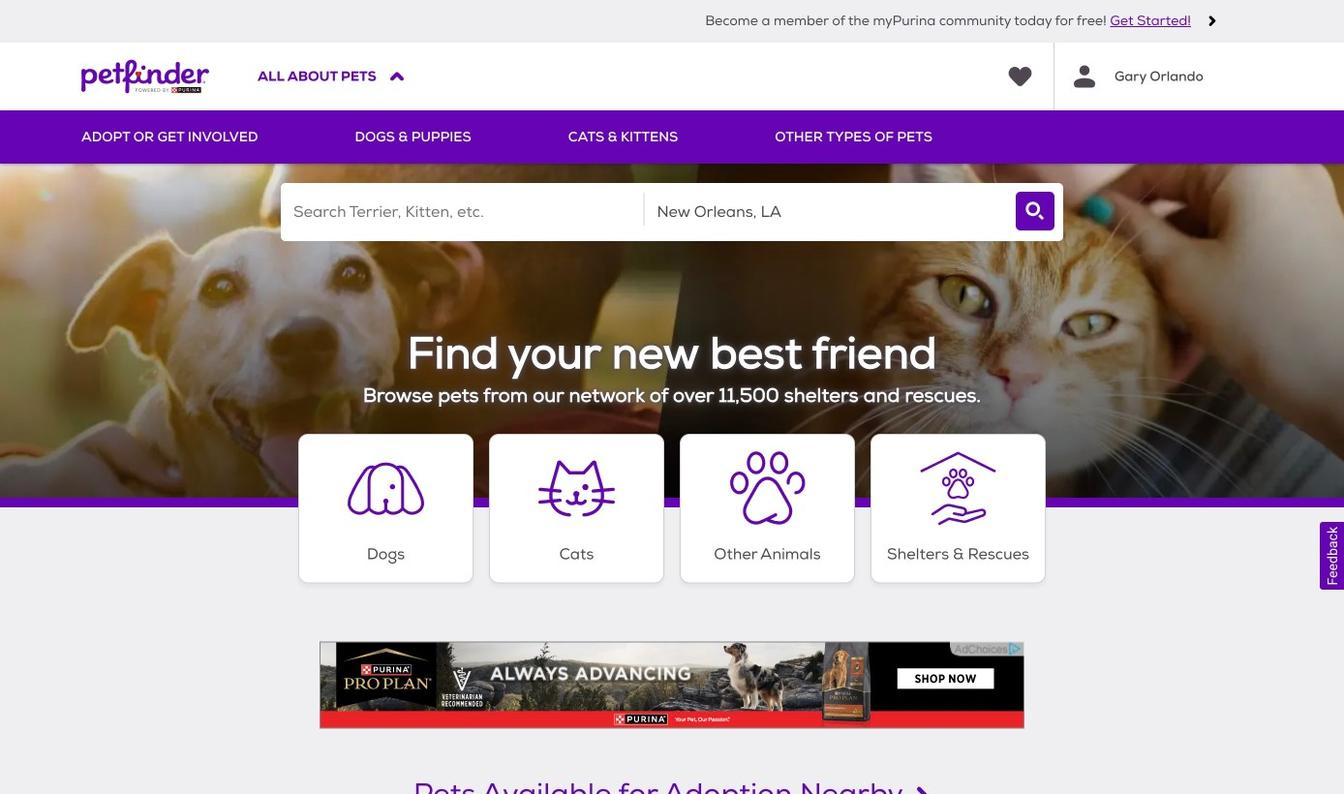 Task type: vqa. For each thing, say whether or not it's contained in the screenshot.
the "Enter City, State, or ZIP" text field
yes



Task type: describe. For each thing, give the bounding box(es) containing it.
Enter City, State, or ZIP text field
[[645, 183, 1007, 241]]

advertisement element
[[320, 642, 1025, 729]]

primary element
[[81, 110, 1263, 164]]

Search Terrier, Kitten, etc. text field
[[281, 183, 644, 241]]



Task type: locate. For each thing, give the bounding box(es) containing it.
petfinder logo image
[[81, 43, 209, 110]]



